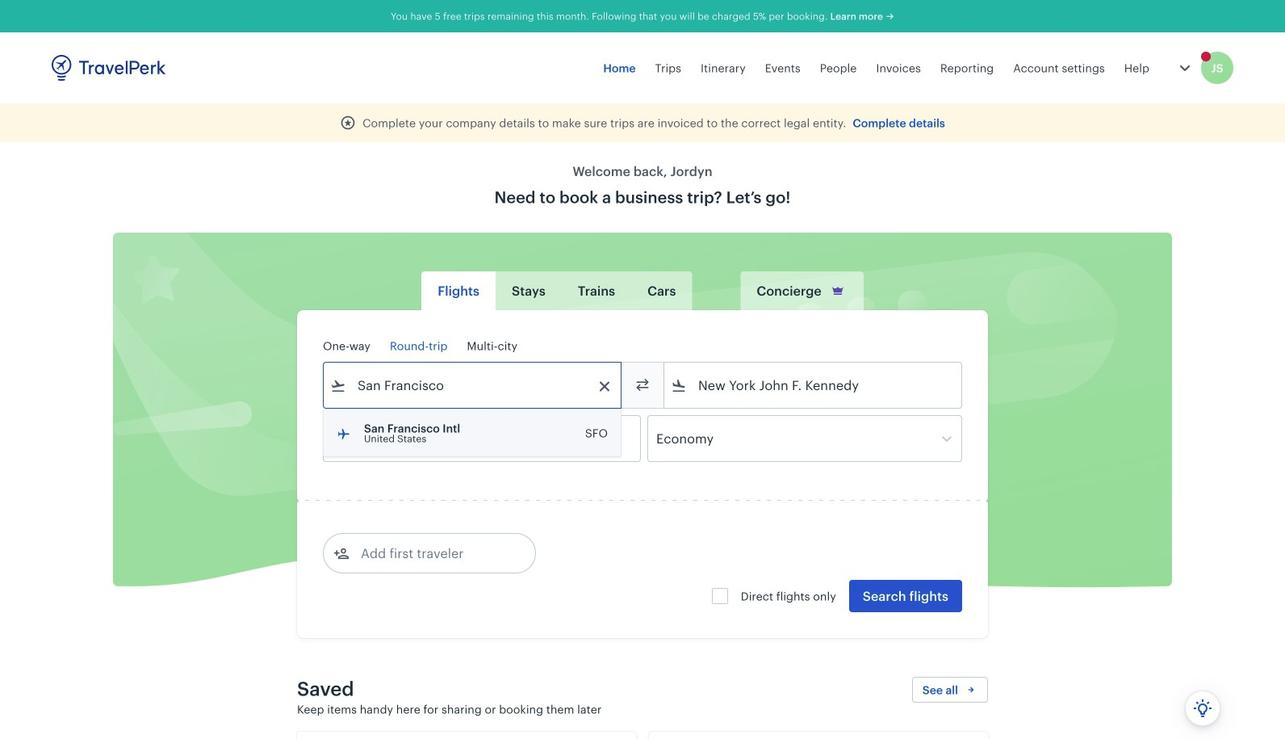 Task type: locate. For each thing, give the bounding box(es) containing it.
Depart text field
[[347, 416, 431, 461]]

To search field
[[687, 372, 941, 398]]



Task type: describe. For each thing, give the bounding box(es) containing it.
Return text field
[[442, 416, 526, 461]]

From search field
[[347, 372, 600, 398]]

Add first traveler search field
[[350, 540, 518, 566]]



